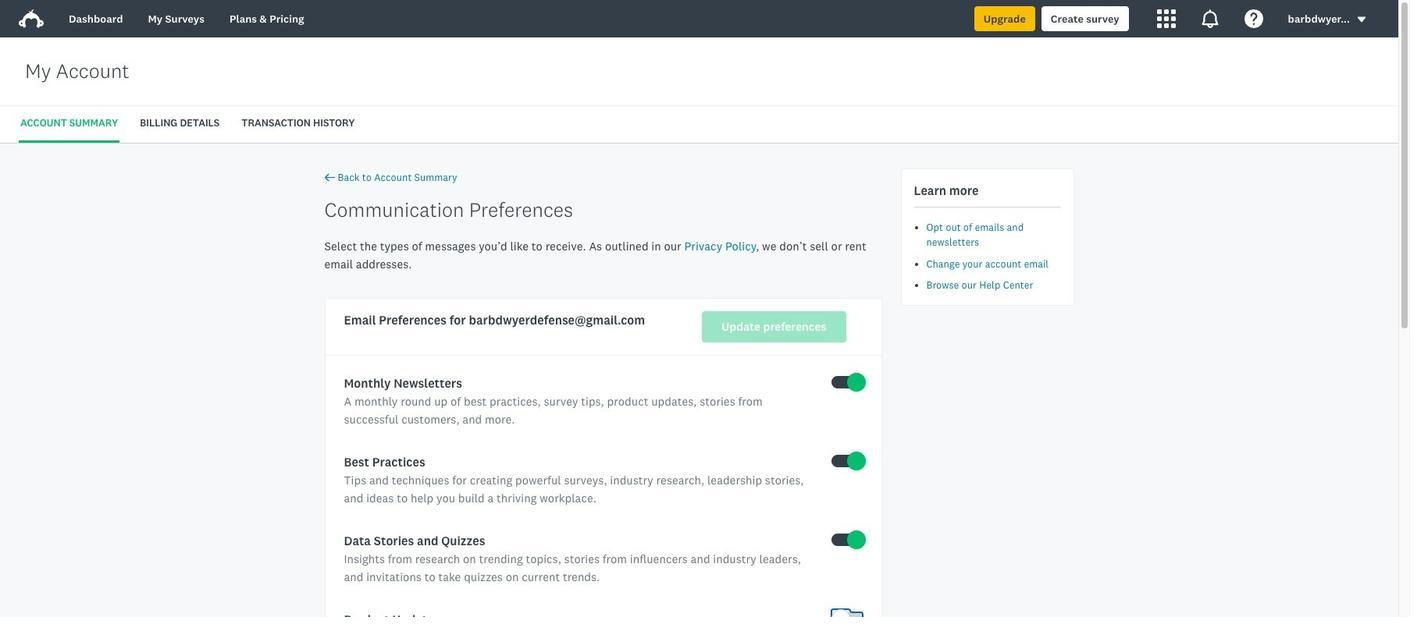 Task type: locate. For each thing, give the bounding box(es) containing it.
products icon image
[[1157, 9, 1176, 28], [1157, 9, 1176, 28]]

1 brand logo image from the top
[[19, 6, 44, 31]]

brand logo image
[[19, 6, 44, 31], [19, 9, 44, 28]]

arrowleft image
[[324, 173, 335, 183]]

tab list
[[0, 106, 1398, 142]]

notification center icon image
[[1200, 9, 1219, 28]]

dropdown arrow icon image
[[1356, 14, 1367, 25], [1358, 17, 1366, 22]]



Task type: describe. For each thing, give the bounding box(es) containing it.
2 brand logo image from the top
[[19, 9, 44, 28]]

help icon image
[[1244, 9, 1263, 28]]



Task type: vqa. For each thing, say whether or not it's contained in the screenshot.
second BRAND LOGO from the bottom of the page
yes



